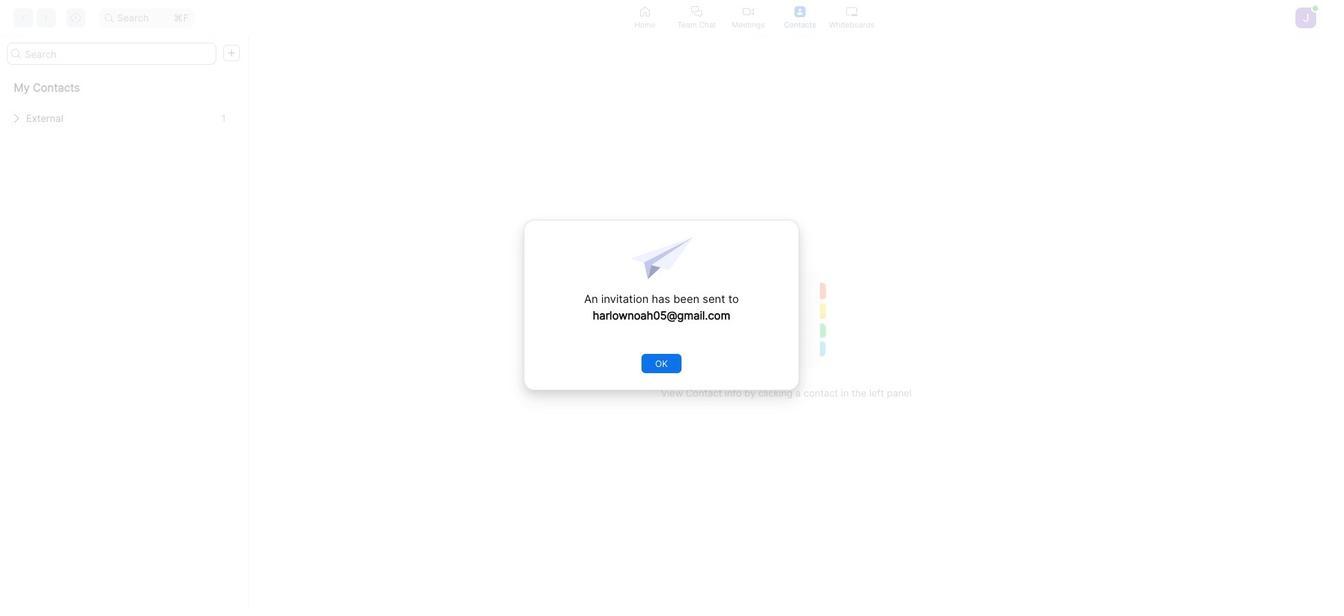 Task type: describe. For each thing, give the bounding box(es) containing it.
team chat image
[[691, 6, 702, 17]]

my contacts heading
[[0, 70, 247, 105]]

Search text field
[[7, 43, 216, 65]]

team chat image
[[691, 6, 702, 17]]

profile contact image
[[795, 6, 806, 17]]



Task type: locate. For each thing, give the bounding box(es) containing it.
tab panel
[[0, 36, 1323, 611]]

profile contact image
[[795, 6, 806, 17]]

home small image
[[639, 6, 651, 17], [639, 6, 651, 17]]

whiteboard small image
[[846, 6, 857, 17], [846, 6, 857, 17]]

tab list
[[619, 0, 878, 35]]

magnifier image
[[105, 13, 113, 22], [105, 13, 113, 22]]

magnifier image
[[11, 49, 21, 59], [11, 49, 21, 59]]

tree
[[0, 70, 247, 132]]

video on image
[[743, 6, 754, 17], [743, 6, 754, 17]]



Task type: vqa. For each thing, say whether or not it's contained in the screenshot.
Sales
no



